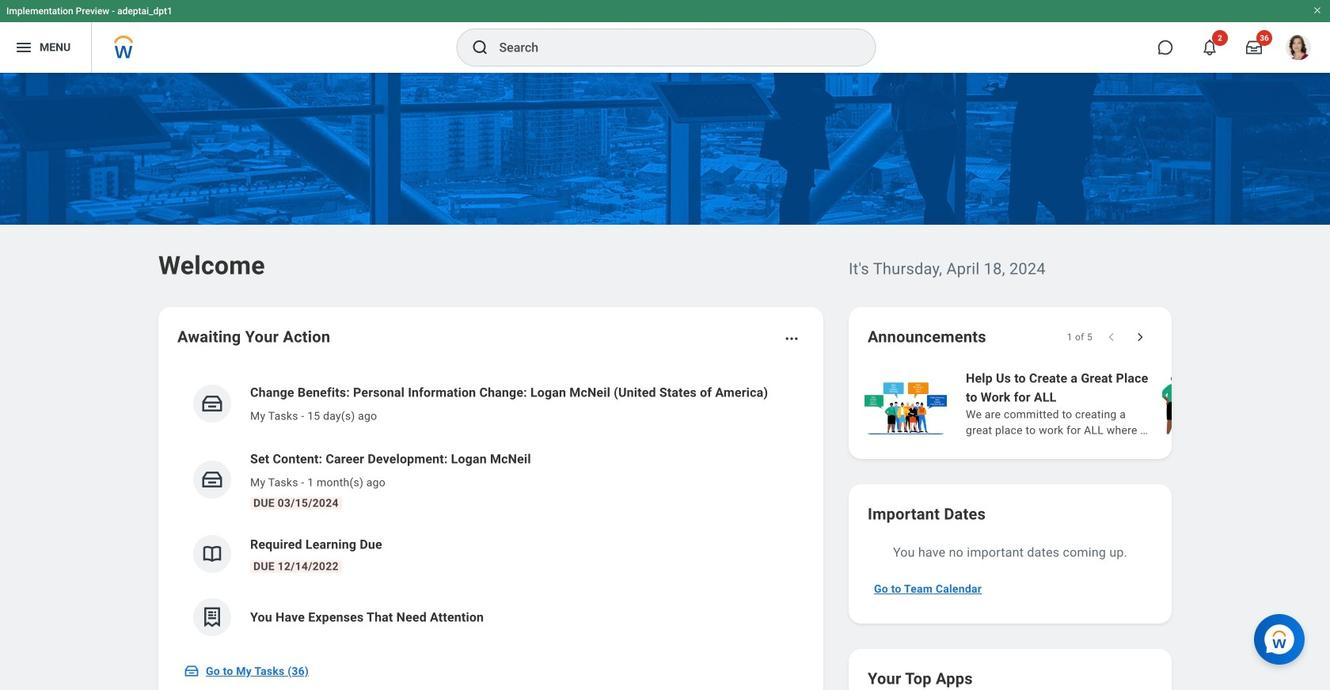 Task type: describe. For each thing, give the bounding box(es) containing it.
1 vertical spatial inbox image
[[200, 468, 224, 492]]

0 horizontal spatial list
[[177, 371, 805, 649]]

profile logan mcneil image
[[1286, 35, 1311, 63]]

justify image
[[14, 38, 33, 57]]

2 vertical spatial inbox image
[[184, 664, 200, 679]]

inbox large image
[[1246, 40, 1262, 55]]

search image
[[471, 38, 490, 57]]

book open image
[[200, 542, 224, 566]]

Search Workday  search field
[[499, 30, 843, 65]]

chevron right small image
[[1132, 329, 1148, 345]]

close environment banner image
[[1313, 6, 1322, 15]]

related actions image
[[784, 331, 800, 347]]

chevron left small image
[[1104, 329, 1120, 345]]



Task type: locate. For each thing, give the bounding box(es) containing it.
status
[[1067, 331, 1093, 344]]

main content
[[0, 73, 1330, 690]]

notifications large image
[[1202, 40, 1218, 55]]

inbox image
[[200, 392, 224, 416], [200, 468, 224, 492], [184, 664, 200, 679]]

banner
[[0, 0, 1330, 73]]

dashboard expenses image
[[200, 606, 224, 630]]

list
[[862, 367, 1330, 440], [177, 371, 805, 649]]

1 horizontal spatial list
[[862, 367, 1330, 440]]

0 vertical spatial inbox image
[[200, 392, 224, 416]]



Task type: vqa. For each thing, say whether or not it's contained in the screenshot.
inbox image
yes



